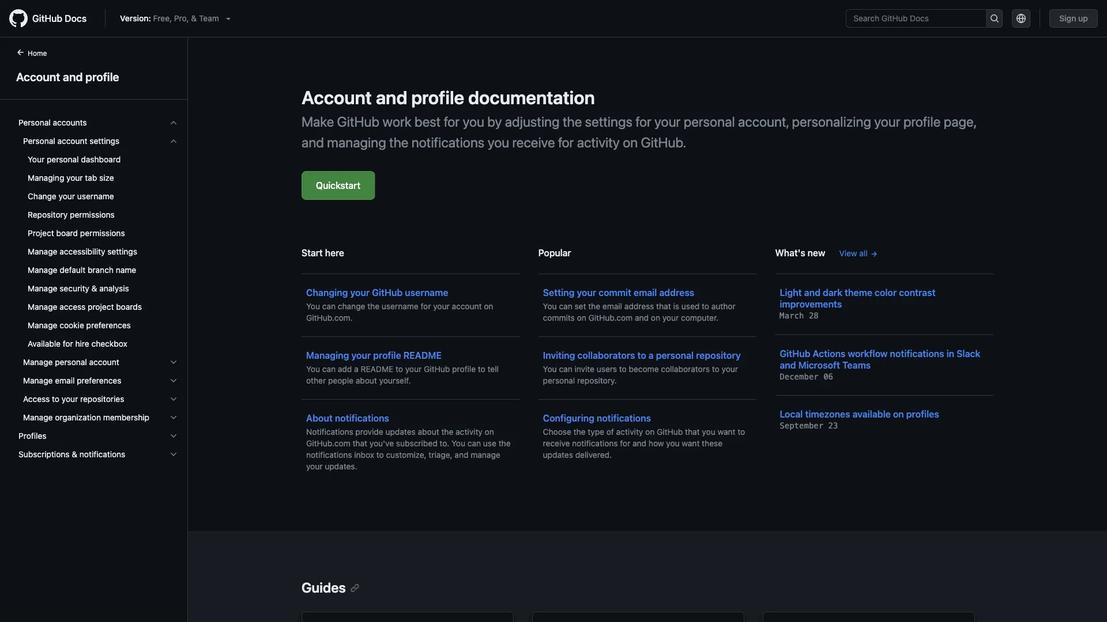 Task type: vqa. For each thing, say whether or not it's contained in the screenshot.
the Docs to the right
no



Task type: describe. For each thing, give the bounding box(es) containing it.
march 28 element
[[780, 311, 819, 321]]

dashboard
[[81, 155, 121, 164]]

configuring notifications choose the type of activity on github that you want to receive notifications for and how you want these updates delivered.
[[543, 413, 745, 460]]

& inside dropdown button
[[72, 450, 77, 460]]

manage organization membership button
[[14, 409, 183, 427]]

account,
[[738, 114, 789, 130]]

quickstart
[[316, 180, 361, 191]]

your inside dropdown button
[[62, 395, 78, 404]]

is
[[673, 302, 679, 311]]

the down work
[[389, 134, 409, 151]]

managing your tab size link
[[14, 169, 183, 187]]

profiles
[[906, 409, 939, 420]]

account inside the 'personal account settings' dropdown button
[[57, 136, 87, 146]]

and inside setting your commit email address you can set the email address that is used to author commits on github.com and on your computer.
[[635, 313, 649, 323]]

manage for manage access project boards
[[28, 302, 57, 312]]

commits
[[543, 313, 575, 323]]

change your username
[[28, 192, 114, 201]]

profile left tell
[[452, 365, 476, 374]]

github inside github actions workflow notifications in slack and microsoft teams december 06
[[780, 348, 810, 359]]

sc 9kayk9 0 image for account
[[169, 358, 178, 367]]

to inside about notifications notifications provide updates about the activity on github.com that you've subscribed to. you can use the notifications inbox to customize, triage, and manage your updates.
[[376, 451, 384, 460]]

light
[[780, 287, 802, 298]]

manage for manage accessibility settings
[[28, 247, 57, 257]]

github inside changing your github username you can change the username for your account on github.com.
[[372, 287, 403, 298]]

how
[[649, 439, 664, 449]]

and down make on the left of the page
[[302, 134, 324, 151]]

2 horizontal spatial &
[[191, 14, 197, 23]]

available for hire checkbox
[[28, 339, 127, 349]]

view all link
[[839, 248, 878, 260]]

the right adjusting
[[563, 114, 582, 130]]

type
[[588, 428, 604, 437]]

1 vertical spatial email
[[603, 302, 622, 311]]

repository
[[28, 210, 68, 220]]

personal accounts element containing personal accounts
[[9, 114, 187, 427]]

1 horizontal spatial &
[[91, 284, 97, 294]]

manage for manage personal account
[[23, 358, 53, 367]]

inviting
[[543, 350, 575, 361]]

cookie
[[60, 321, 84, 330]]

sc 9kayk9 0 image for personal accounts
[[169, 118, 178, 127]]

the right use
[[499, 439, 511, 449]]

on inside changing your github username you can change the username for your account on github.com.
[[484, 302, 493, 311]]

start
[[302, 248, 323, 259]]

repository.
[[577, 376, 617, 386]]

that inside about notifications notifications provide updates about the activity on github.com that you've subscribed to. you can use the notifications inbox to customize, triage, and manage your updates.
[[353, 439, 367, 449]]

accounts
[[53, 118, 87, 127]]

improvements
[[780, 299, 842, 310]]

triangle down image
[[224, 14, 233, 23]]

notifications inside github actions workflow notifications in slack and microsoft teams december 06
[[890, 348, 944, 359]]

on inside local timezones available on profiles september 23
[[893, 409, 904, 420]]

profile for account and profile documentation make github work best for you by adjusting the settings for your personal account, personalizing your profile page, and managing the notifications you receive for activity on github.
[[411, 86, 464, 108]]

all
[[859, 249, 868, 258]]

add
[[338, 365, 352, 374]]

home
[[28, 49, 47, 57]]

manage default branch name link
[[14, 261, 183, 280]]

personal for personal account settings
[[23, 136, 55, 146]]

personal accounts
[[18, 118, 87, 127]]

profile for account and profile
[[85, 70, 119, 83]]

version: free, pro, & team
[[120, 14, 219, 23]]

change
[[28, 192, 56, 201]]

personalizing
[[792, 114, 871, 130]]

up
[[1078, 14, 1088, 23]]

personal inside account and profile documentation make github work best for you by adjusting the settings for your personal account, personalizing your profile page, and managing the notifications you receive for activity on github.
[[684, 114, 735, 130]]

sc 9kayk9 0 image for personal account settings
[[169, 137, 178, 146]]

repository permissions
[[28, 210, 115, 220]]

your inside inviting collaborators to a personal repository you can invite users to become collaborators to your personal repository.
[[722, 365, 738, 374]]

manage access project boards link
[[14, 298, 183, 317]]

december
[[780, 372, 819, 382]]

manage access project boards
[[28, 302, 142, 312]]

choose
[[543, 428, 571, 437]]

project
[[28, 229, 54, 238]]

september 23 element
[[780, 422, 838, 431]]

slack
[[957, 348, 981, 359]]

select language: current language is english image
[[1017, 14, 1026, 23]]

personal down 'inviting'
[[543, 376, 575, 386]]

these
[[702, 439, 723, 449]]

size
[[99, 173, 114, 183]]

sc 9kayk9 0 image inside profiles dropdown button
[[169, 432, 178, 441]]

that inside 'configuring notifications choose the type of activity on github that you want to receive notifications for and how you want these updates delivered.'
[[685, 428, 700, 437]]

manage for manage organization membership
[[23, 413, 53, 423]]

change your username link
[[14, 187, 183, 206]]

your inside 'link'
[[59, 192, 75, 201]]

and inside 'configuring notifications choose the type of activity on github that you want to receive notifications for and how you want these updates delivered.'
[[633, 439, 646, 449]]

for inside changing your github username you can change the username for your account on github.com.
[[421, 302, 431, 311]]

people
[[328, 376, 353, 386]]

yourself.
[[379, 376, 411, 386]]

you right how
[[666, 439, 680, 449]]

delivered.
[[575, 451, 612, 460]]

28
[[809, 311, 819, 321]]

github actions workflow notifications in slack and microsoft teams december 06
[[780, 348, 981, 382]]

manage personal account
[[23, 358, 119, 367]]

for inside personal account settings element
[[63, 339, 73, 349]]

to inside 'configuring notifications choose the type of activity on github that you want to receive notifications for and how you want these updates delivered.'
[[738, 428, 745, 437]]

docs
[[65, 13, 87, 24]]

0 vertical spatial permissions
[[70, 210, 115, 220]]

set
[[575, 302, 586, 311]]

what's new
[[775, 248, 825, 259]]

guides
[[302, 580, 346, 596]]

documentation
[[468, 86, 595, 108]]

the inside setting your commit email address you can set the email address that is used to author commits on github.com and on your computer.
[[588, 302, 600, 311]]

guides link
[[302, 580, 360, 596]]

adjusting
[[505, 114, 560, 130]]

checkbox
[[91, 339, 127, 349]]

personal accounts element containing personal account settings
[[9, 132, 187, 427]]

you left by on the top of the page
[[463, 114, 484, 130]]

0 vertical spatial address
[[659, 287, 694, 298]]

the inside 'configuring notifications choose the type of activity on github that you want to receive notifications for and how you want these updates delivered.'
[[574, 428, 586, 437]]

personal account settings element containing your personal dashboard
[[9, 151, 187, 353]]

access to your repositories button
[[14, 390, 183, 409]]

local timezones available on profiles september 23
[[780, 409, 939, 431]]

provide
[[355, 428, 383, 437]]

0 horizontal spatial readme
[[361, 365, 393, 374]]

and inside about notifications notifications provide updates about the activity on github.com that you've subscribed to. you can use the notifications inbox to customize, triage, and manage your updates.
[[455, 451, 469, 460]]

changing your github username you can change the username for your account on github.com.
[[306, 287, 493, 323]]

you've
[[370, 439, 394, 449]]

notifications down the type
[[572, 439, 618, 449]]

sc 9kayk9 0 image for your
[[169, 395, 178, 404]]

make
[[302, 114, 334, 130]]

security
[[60, 284, 89, 294]]

repository permissions link
[[14, 206, 183, 224]]

personal for personal accounts
[[18, 118, 51, 127]]

personal inside dropdown button
[[55, 358, 87, 367]]

here
[[325, 248, 344, 259]]

managing for tab
[[28, 173, 64, 183]]

email inside dropdown button
[[55, 376, 75, 386]]

customize,
[[386, 451, 427, 460]]

0 vertical spatial want
[[718, 428, 736, 437]]

work
[[383, 114, 412, 130]]

personal account settings element containing personal account settings
[[9, 132, 187, 353]]

account and profile element
[[0, 47, 188, 622]]

on inside account and profile documentation make github work best for you by adjusting the settings for your personal account, personalizing your profile page, and managing the notifications you receive for activity on github.
[[623, 134, 638, 151]]

to.
[[440, 439, 449, 449]]

notifications up of
[[597, 413, 651, 424]]

hire
[[75, 339, 89, 349]]

setting your commit email address you can set the email address that is used to author commits on github.com and on your computer.
[[543, 287, 736, 323]]

boards
[[116, 302, 142, 312]]

workflow
[[848, 348, 888, 359]]

about notifications notifications provide updates about the activity on github.com that you've subscribed to. you can use the notifications inbox to customize, triage, and manage your updates.
[[306, 413, 511, 472]]

and inside github actions workflow notifications in slack and microsoft teams december 06
[[780, 360, 796, 371]]

the inside changing your github username you can change the username for your account on github.com.
[[367, 302, 379, 311]]

you inside inviting collaborators to a personal repository you can invite users to become collaborators to your personal repository.
[[543, 365, 557, 374]]

board
[[56, 229, 78, 238]]

in
[[947, 348, 954, 359]]

a inside inviting collaborators to a personal repository you can invite users to become collaborators to your personal repository.
[[649, 350, 654, 361]]

other
[[306, 376, 326, 386]]

quickstart link
[[302, 171, 375, 200]]

version:
[[120, 14, 151, 23]]

the up to.
[[441, 428, 453, 437]]

tab
[[85, 173, 97, 183]]



Task type: locate. For each thing, give the bounding box(es) containing it.
1 vertical spatial updates
[[543, 451, 573, 460]]

account for account and profile documentation make github work best for you by adjusting the settings for your personal account, personalizing your profile page, and managing the notifications you receive for activity on github.
[[302, 86, 372, 108]]

personal up your
[[23, 136, 55, 146]]

github inside managing your profile readme you can add a readme to your github profile to tell other people about yourself.
[[424, 365, 450, 374]]

on inside 'configuring notifications choose the type of activity on github that you want to receive notifications for and how you want these updates delivered.'
[[645, 428, 655, 437]]

personal up become
[[656, 350, 694, 361]]

to inside setting your commit email address you can set the email address that is used to author commits on github.com and on your computer.
[[702, 302, 709, 311]]

about right people
[[356, 376, 377, 386]]

0 horizontal spatial want
[[682, 439, 700, 449]]

0 vertical spatial account
[[16, 70, 60, 83]]

updates up subscribed
[[385, 428, 416, 437]]

None search field
[[846, 9, 1003, 28]]

can up commits
[[559, 302, 572, 311]]

1 vertical spatial preferences
[[77, 376, 121, 386]]

view all
[[839, 249, 868, 258]]

3 sc 9kayk9 0 image from the top
[[169, 377, 178, 386]]

github.com down 'commit'
[[588, 313, 633, 323]]

profile left "page," at top
[[904, 114, 941, 130]]

profile up personal accounts dropdown button
[[85, 70, 119, 83]]

1 personal accounts element from the top
[[9, 114, 187, 427]]

2 vertical spatial settings
[[107, 247, 137, 257]]

about
[[356, 376, 377, 386], [418, 428, 439, 437]]

a
[[649, 350, 654, 361], [354, 365, 358, 374]]

manage organization membership
[[23, 413, 149, 423]]

permissions
[[70, 210, 115, 220], [80, 229, 125, 238]]

1 horizontal spatial want
[[718, 428, 736, 437]]

2 vertical spatial account
[[89, 358, 119, 367]]

manage accessibility settings link
[[14, 243, 183, 261]]

0 vertical spatial a
[[649, 350, 654, 361]]

account and profile documentation make github work best for you by adjusting the settings for your personal account, personalizing your profile page, and managing the notifications you receive for activity on github.
[[302, 86, 976, 151]]

& right 'pro,'
[[191, 14, 197, 23]]

1 vertical spatial sc 9kayk9 0 image
[[169, 137, 178, 146]]

notifications up updates.
[[306, 451, 352, 460]]

2 vertical spatial sc 9kayk9 0 image
[[169, 377, 178, 386]]

2 sc 9kayk9 0 image from the top
[[169, 395, 178, 404]]

1 horizontal spatial that
[[656, 302, 671, 311]]

can up github.com.
[[322, 302, 336, 311]]

2 vertical spatial that
[[353, 439, 367, 449]]

2 vertical spatial username
[[382, 302, 418, 311]]

and down home link
[[63, 70, 83, 83]]

receive
[[512, 134, 555, 151], [543, 439, 570, 449]]

tell
[[488, 365, 499, 374]]

preferences inside personal account settings element
[[86, 321, 131, 330]]

receive down adjusting
[[512, 134, 555, 151]]

preferences inside dropdown button
[[77, 376, 121, 386]]

23
[[828, 422, 838, 431]]

account up make on the left of the page
[[302, 86, 372, 108]]

activity inside 'configuring notifications choose the type of activity on github that you want to receive notifications for and how you want these updates delivered.'
[[616, 428, 643, 437]]

branch
[[88, 266, 114, 275]]

2 vertical spatial &
[[72, 450, 77, 460]]

2 horizontal spatial that
[[685, 428, 700, 437]]

profile up 'best'
[[411, 86, 464, 108]]

can down 'inviting'
[[559, 365, 572, 374]]

2 personal accounts element from the top
[[9, 132, 187, 427]]

0 horizontal spatial that
[[353, 439, 367, 449]]

a inside managing your profile readme you can add a readme to your github profile to tell other people about yourself.
[[354, 365, 358, 374]]

github.com inside setting your commit email address you can set the email address that is used to author commits on github.com and on your computer.
[[588, 313, 633, 323]]

1 horizontal spatial about
[[418, 428, 439, 437]]

collaborators
[[577, 350, 635, 361], [661, 365, 710, 374]]

about inside managing your profile readme you can add a readme to your github profile to tell other people about yourself.
[[356, 376, 377, 386]]

sc 9kayk9 0 image inside manage organization membership dropdown button
[[169, 413, 178, 423]]

want left these
[[682, 439, 700, 449]]

0 vertical spatial email
[[634, 287, 657, 298]]

personal accounts button
[[14, 114, 183, 132]]

0 vertical spatial readme
[[403, 350, 442, 361]]

page,
[[944, 114, 976, 130]]

manage down project
[[28, 247, 57, 257]]

for inside 'configuring notifications choose the type of activity on github that you want to receive notifications for and how you want these updates delivered.'
[[620, 439, 630, 449]]

personal left accounts
[[18, 118, 51, 127]]

personal account settings button
[[14, 132, 183, 151]]

want up these
[[718, 428, 736, 437]]

pro,
[[174, 14, 189, 23]]

on
[[623, 134, 638, 151], [484, 302, 493, 311], [577, 313, 586, 323], [651, 313, 660, 323], [893, 409, 904, 420], [485, 428, 494, 437], [645, 428, 655, 437]]

github.com inside about notifications notifications provide updates about the activity on github.com that you've subscribed to. you can use the notifications inbox to customize, triage, and manage your updates.
[[306, 439, 350, 449]]

your personal dashboard link
[[14, 151, 183, 169]]

1 vertical spatial receive
[[543, 439, 570, 449]]

users
[[597, 365, 617, 374]]

can inside about notifications notifications provide updates about the activity on github.com that you've subscribed to. you can use the notifications inbox to customize, triage, and manage your updates.
[[468, 439, 481, 449]]

computer.
[[681, 313, 719, 323]]

and inside "element"
[[63, 70, 83, 83]]

notifications up provide
[[335, 413, 389, 424]]

sc 9kayk9 0 image inside access to your repositories dropdown button
[[169, 395, 178, 404]]

1 vertical spatial account
[[452, 302, 482, 311]]

and right triage,
[[455, 451, 469, 460]]

profile inside the account and profile link
[[85, 70, 119, 83]]

you up these
[[702, 428, 715, 437]]

2 sc 9kayk9 0 image from the top
[[169, 137, 178, 146]]

0 vertical spatial github.com
[[588, 313, 633, 323]]

manage personal account button
[[14, 353, 183, 372]]

manage for manage default branch name
[[28, 266, 57, 275]]

search image
[[990, 14, 999, 23]]

sc 9kayk9 0 image
[[169, 358, 178, 367], [169, 395, 178, 404], [169, 413, 178, 423], [169, 432, 178, 441], [169, 450, 178, 460]]

0 horizontal spatial &
[[72, 450, 77, 460]]

activity inside account and profile documentation make github work best for you by adjusting the settings for your personal account, personalizing your profile page, and managing the notifications you receive for activity on github.
[[577, 134, 620, 151]]

invite
[[575, 365, 595, 374]]

notifications inside account and profile documentation make github work best for you by adjusting the settings for your personal account, personalizing your profile page, and managing the notifications you receive for activity on github.
[[412, 134, 485, 151]]

team
[[199, 14, 219, 23]]

receive inside 'configuring notifications choose the type of activity on github that you want to receive notifications for and how you want these updates delivered.'
[[543, 439, 570, 449]]

to
[[702, 302, 709, 311], [637, 350, 646, 361], [396, 365, 403, 374], [478, 365, 485, 374], [619, 365, 627, 374], [712, 365, 720, 374], [52, 395, 59, 404], [738, 428, 745, 437], [376, 451, 384, 460]]

1 sc 9kayk9 0 image from the top
[[169, 118, 178, 127]]

2 horizontal spatial account
[[452, 302, 482, 311]]

profile
[[85, 70, 119, 83], [411, 86, 464, 108], [904, 114, 941, 130], [373, 350, 401, 361], [452, 365, 476, 374]]

email down 'commit'
[[603, 302, 622, 311]]

settings
[[585, 114, 633, 130], [90, 136, 119, 146], [107, 247, 137, 257]]

account and profile
[[16, 70, 119, 83]]

& down "manage default branch name" link
[[91, 284, 97, 294]]

subscriptions & notifications
[[18, 450, 125, 460]]

2 personal account settings element from the top
[[9, 151, 187, 353]]

you up commits
[[543, 302, 557, 311]]

0 vertical spatial that
[[656, 302, 671, 311]]

github inside account and profile documentation make github work best for you by adjusting the settings for your personal account, personalizing your profile page, and managing the notifications you receive for activity on github.
[[337, 114, 380, 130]]

managing up change
[[28, 173, 64, 183]]

account
[[16, 70, 60, 83], [302, 86, 372, 108]]

sc 9kayk9 0 image inside the 'personal account settings' dropdown button
[[169, 137, 178, 146]]

username inside 'link'
[[77, 192, 114, 201]]

0 horizontal spatial collaborators
[[577, 350, 635, 361]]

triage,
[[429, 451, 452, 460]]

github inside 'configuring notifications choose the type of activity on github that you want to receive notifications for and how you want these updates delivered.'
[[657, 428, 683, 437]]

sc 9kayk9 0 image for notifications
[[169, 450, 178, 460]]

microsoft
[[798, 360, 840, 371]]

changing
[[306, 287, 348, 298]]

the left the type
[[574, 428, 586, 437]]

you down changing
[[306, 302, 320, 311]]

0 horizontal spatial account
[[16, 70, 60, 83]]

manage down access
[[23, 413, 53, 423]]

sc 9kayk9 0 image for manage email preferences
[[169, 377, 178, 386]]

and left how
[[633, 439, 646, 449]]

notifications inside dropdown button
[[80, 450, 125, 460]]

account down home link
[[16, 70, 60, 83]]

1 vertical spatial permissions
[[80, 229, 125, 238]]

about up subscribed
[[418, 428, 439, 437]]

and up improvements
[[804, 287, 821, 298]]

1 horizontal spatial account
[[89, 358, 119, 367]]

1 vertical spatial settings
[[90, 136, 119, 146]]

the right change
[[367, 302, 379, 311]]

used
[[681, 302, 700, 311]]

you inside about notifications notifications provide updates about the activity on github.com that you've subscribed to. you can use the notifications inbox to customize, triage, and manage your updates.
[[452, 439, 465, 449]]

updates inside about notifications notifications provide updates about the activity on github.com that you've subscribed to. you can use the notifications inbox to customize, triage, and manage your updates.
[[385, 428, 416, 437]]

0 vertical spatial receive
[[512, 134, 555, 151]]

can left add
[[322, 365, 336, 374]]

1 vertical spatial personal
[[23, 136, 55, 146]]

repository
[[696, 350, 741, 361]]

managing your tab size
[[28, 173, 114, 183]]

notifications down 'best'
[[412, 134, 485, 151]]

and inside light and dark theme color contrast improvements march 28
[[804, 287, 821, 298]]

use
[[483, 439, 496, 449]]

of
[[606, 428, 614, 437]]

march
[[780, 311, 804, 321]]

you right to.
[[452, 439, 465, 449]]

manage left default
[[28, 266, 57, 275]]

personal
[[18, 118, 51, 127], [23, 136, 55, 146]]

collaborators up users on the right
[[577, 350, 635, 361]]

0 vertical spatial about
[[356, 376, 377, 386]]

activity inside about notifications notifications provide updates about the activity on github.com that you've subscribed to. you can use the notifications inbox to customize, triage, and manage your updates.
[[456, 428, 483, 437]]

0 vertical spatial updates
[[385, 428, 416, 437]]

available for hire checkbox link
[[14, 335, 183, 353]]

actions
[[813, 348, 846, 359]]

0 horizontal spatial managing
[[28, 173, 64, 183]]

view
[[839, 249, 857, 258]]

managing inside managing your tab size "link"
[[28, 173, 64, 183]]

you
[[306, 302, 320, 311], [543, 302, 557, 311], [306, 365, 320, 374], [543, 365, 557, 374], [452, 439, 465, 449]]

a up become
[[649, 350, 654, 361]]

updates inside 'configuring notifications choose the type of activity on github that you want to receive notifications for and how you want these updates delivered.'
[[543, 451, 573, 460]]

0 vertical spatial username
[[77, 192, 114, 201]]

0 horizontal spatial a
[[354, 365, 358, 374]]

collaborators down 'repository'
[[661, 365, 710, 374]]

on inside about notifications notifications provide updates about the activity on github.com that you've subscribed to. you can use the notifications inbox to customize, triage, and manage your updates.
[[485, 428, 494, 437]]

sc 9kayk9 0 image inside manage personal account dropdown button
[[169, 358, 178, 367]]

and up work
[[376, 86, 407, 108]]

personal up github.
[[684, 114, 735, 130]]

your inside "link"
[[66, 173, 83, 183]]

settings inside dropdown button
[[90, 136, 119, 146]]

personal up manage email preferences
[[55, 358, 87, 367]]

0 horizontal spatial email
[[55, 376, 75, 386]]

manage for manage security & analysis
[[28, 284, 57, 294]]

best
[[415, 114, 441, 130]]

home link
[[12, 48, 65, 59]]

your personal dashboard
[[28, 155, 121, 164]]

you up other
[[306, 365, 320, 374]]

1 vertical spatial account
[[302, 86, 372, 108]]

activity
[[577, 134, 620, 151], [456, 428, 483, 437], [616, 428, 643, 437]]

your inside about notifications notifications provide updates about the activity on github.com that you've subscribed to. you can use the notifications inbox to customize, triage, and manage your updates.
[[306, 462, 323, 472]]

about inside about notifications notifications provide updates about the activity on github.com that you've subscribed to. you can use the notifications inbox to customize, triage, and manage your updates.
[[418, 428, 439, 437]]

manage cookie preferences link
[[14, 317, 183, 335]]

receive inside account and profile documentation make github work best for you by adjusting the settings for your personal account, personalizing your profile page, and managing the notifications you receive for activity on github.
[[512, 134, 555, 151]]

notifications left in
[[890, 348, 944, 359]]

1 personal account settings element from the top
[[9, 132, 187, 353]]

0 horizontal spatial address
[[624, 302, 654, 311]]

what's
[[775, 248, 805, 259]]

managing for profile
[[306, 350, 349, 361]]

account inside account and profile documentation make github work best for you by adjusting the settings for your personal account, personalizing your profile page, and managing the notifications you receive for activity on github.
[[302, 86, 372, 108]]

account inside "element"
[[16, 70, 60, 83]]

email down manage personal account
[[55, 376, 75, 386]]

sc 9kayk9 0 image inside personal accounts dropdown button
[[169, 118, 178, 127]]

1 vertical spatial address
[[624, 302, 654, 311]]

analysis
[[99, 284, 129, 294]]

popular
[[538, 248, 571, 259]]

and up "december"
[[780, 360, 796, 371]]

1 sc 9kayk9 0 image from the top
[[169, 358, 178, 367]]

about
[[306, 413, 333, 424]]

inbox
[[354, 451, 374, 460]]

0 vertical spatial account
[[57, 136, 87, 146]]

receive down choose
[[543, 439, 570, 449]]

address down 'commit'
[[624, 302, 654, 311]]

you inside changing your github username you can change the username for your account on github.com.
[[306, 302, 320, 311]]

settings for manage accessibility settings
[[107, 247, 137, 257]]

project
[[88, 302, 114, 312]]

4 sc 9kayk9 0 image from the top
[[169, 432, 178, 441]]

address up is
[[659, 287, 694, 298]]

1 horizontal spatial updates
[[543, 451, 573, 460]]

manage left access
[[28, 302, 57, 312]]

you down by on the top of the page
[[488, 134, 509, 151]]

github.com down the notifications
[[306, 439, 350, 449]]

the right set
[[588, 302, 600, 311]]

0 vertical spatial collaborators
[[577, 350, 635, 361]]

preferences up the checkbox
[[86, 321, 131, 330]]

preferences for manage cookie preferences
[[86, 321, 131, 330]]

you inside setting your commit email address you can set the email address that is used to author commits on github.com and on your computer.
[[543, 302, 557, 311]]

that inside setting your commit email address you can set the email address that is used to author commits on github.com and on your computer.
[[656, 302, 671, 311]]

email
[[634, 287, 657, 298], [603, 302, 622, 311], [55, 376, 75, 386]]

sign
[[1059, 14, 1076, 23]]

github
[[32, 13, 62, 24], [337, 114, 380, 130], [372, 287, 403, 298], [780, 348, 810, 359], [424, 365, 450, 374], [657, 428, 683, 437]]

1 horizontal spatial a
[[649, 350, 654, 361]]

color
[[875, 287, 897, 298]]

project board permissions link
[[14, 224, 183, 243]]

2 horizontal spatial email
[[634, 287, 657, 298]]

available
[[28, 339, 61, 349]]

1 horizontal spatial managing
[[306, 350, 349, 361]]

personal accounts element
[[9, 114, 187, 427], [9, 132, 187, 427]]

5 sc 9kayk9 0 image from the top
[[169, 450, 178, 460]]

manage left security
[[28, 284, 57, 294]]

preferences down manage personal account dropdown button
[[77, 376, 121, 386]]

your
[[655, 114, 681, 130], [874, 114, 900, 130], [66, 173, 83, 183], [59, 192, 75, 201], [350, 287, 370, 298], [577, 287, 596, 298], [433, 302, 450, 311], [662, 313, 679, 323], [351, 350, 371, 361], [405, 365, 422, 374], [722, 365, 738, 374], [62, 395, 78, 404], [306, 462, 323, 472]]

sc 9kayk9 0 image
[[169, 118, 178, 127], [169, 137, 178, 146], [169, 377, 178, 386]]

sc 9kayk9 0 image inside subscriptions & notifications dropdown button
[[169, 450, 178, 460]]

notifications down profiles dropdown button
[[80, 450, 125, 460]]

personal up managing your tab size
[[47, 155, 79, 164]]

manage down 'available'
[[23, 358, 53, 367]]

settings for personal account settings
[[90, 136, 119, 146]]

manage accessibility settings
[[28, 247, 137, 257]]

3 sc 9kayk9 0 image from the top
[[169, 413, 178, 423]]

light and dark theme color contrast improvements march 28
[[780, 287, 936, 321]]

personal inside "link"
[[47, 155, 79, 164]]

manage for manage email preferences
[[23, 376, 53, 386]]

0 horizontal spatial about
[[356, 376, 377, 386]]

manage up access
[[23, 376, 53, 386]]

1 horizontal spatial email
[[603, 302, 622, 311]]

account inside changing your github username you can change the username for your account on github.com.
[[452, 302, 482, 311]]

1 vertical spatial about
[[418, 428, 439, 437]]

Search GitHub Docs search field
[[847, 10, 986, 27]]

1 vertical spatial managing
[[306, 350, 349, 361]]

1 vertical spatial want
[[682, 439, 700, 449]]

0 vertical spatial managing
[[28, 173, 64, 183]]

manage for manage cookie preferences
[[28, 321, 57, 330]]

0 horizontal spatial updates
[[385, 428, 416, 437]]

sc 9kayk9 0 image inside "manage email preferences" dropdown button
[[169, 377, 178, 386]]

0 vertical spatial sc 9kayk9 0 image
[[169, 118, 178, 127]]

settings inside account and profile documentation make github work best for you by adjusting the settings for your personal account, personalizing your profile page, and managing the notifications you receive for activity on github.
[[585, 114, 633, 130]]

1 vertical spatial that
[[685, 428, 700, 437]]

personal account settings element
[[9, 132, 187, 353], [9, 151, 187, 353]]

1 horizontal spatial address
[[659, 287, 694, 298]]

updates down choose
[[543, 451, 573, 460]]

can inside managing your profile readme you can add a readme to your github profile to tell other people about yourself.
[[322, 365, 336, 374]]

you inside managing your profile readme you can add a readme to your github profile to tell other people about yourself.
[[306, 365, 320, 374]]

project board permissions
[[28, 229, 125, 238]]

sc 9kayk9 0 image for membership
[[169, 413, 178, 423]]

permissions down change your username 'link'
[[70, 210, 115, 220]]

1 vertical spatial collaborators
[[661, 365, 710, 374]]

0 horizontal spatial github.com
[[306, 439, 350, 449]]

2 vertical spatial email
[[55, 376, 75, 386]]

1 horizontal spatial collaborators
[[661, 365, 710, 374]]

organization
[[55, 413, 101, 423]]

username
[[77, 192, 114, 201], [405, 287, 448, 298], [382, 302, 418, 311]]

your
[[28, 155, 45, 164]]

can inside setting your commit email address you can set the email address that is used to author commits on github.com and on your computer.
[[559, 302, 572, 311]]

can left use
[[468, 439, 481, 449]]

notifications
[[306, 428, 353, 437]]

to inside access to your repositories dropdown button
[[52, 395, 59, 404]]

1 horizontal spatial github.com
[[588, 313, 633, 323]]

1 vertical spatial username
[[405, 287, 448, 298]]

managing up add
[[306, 350, 349, 361]]

a right add
[[354, 365, 358, 374]]

preferences for manage email preferences
[[77, 376, 121, 386]]

account for account and profile
[[16, 70, 60, 83]]

permissions down repository permissions link
[[80, 229, 125, 238]]

1 vertical spatial readme
[[361, 365, 393, 374]]

0 vertical spatial preferences
[[86, 321, 131, 330]]

september
[[780, 422, 824, 431]]

manage up 'available'
[[28, 321, 57, 330]]

repositories
[[80, 395, 124, 404]]

and up inviting collaborators to a personal repository you can invite users to become collaborators to your personal repository.
[[635, 313, 649, 323]]

can inside changing your github username you can change the username for your account on github.com.
[[322, 302, 336, 311]]

0 vertical spatial personal
[[18, 118, 51, 127]]

& down profiles dropdown button
[[72, 450, 77, 460]]

1 vertical spatial github.com
[[306, 439, 350, 449]]

0 vertical spatial &
[[191, 14, 197, 23]]

account inside manage personal account dropdown button
[[89, 358, 119, 367]]

free,
[[153, 14, 172, 23]]

managing inside managing your profile readme you can add a readme to your github profile to tell other people about yourself.
[[306, 350, 349, 361]]

december 06 element
[[780, 372, 833, 382]]

1 horizontal spatial account
[[302, 86, 372, 108]]

you down 'inviting'
[[543, 365, 557, 374]]

1 vertical spatial a
[[354, 365, 358, 374]]

become
[[629, 365, 659, 374]]

0 horizontal spatial account
[[57, 136, 87, 146]]

can inside inviting collaborators to a personal repository you can invite users to become collaborators to your personal repository.
[[559, 365, 572, 374]]

0 vertical spatial settings
[[585, 114, 633, 130]]

sign up link
[[1050, 9, 1098, 28]]

access to your repositories
[[23, 395, 124, 404]]

email right 'commit'
[[634, 287, 657, 298]]

1 horizontal spatial readme
[[403, 350, 442, 361]]

1 vertical spatial &
[[91, 284, 97, 294]]

profile up yourself.
[[373, 350, 401, 361]]

manage default branch name
[[28, 266, 136, 275]]

profile for managing your profile readme you can add a readme to your github profile to tell other people about yourself.
[[373, 350, 401, 361]]



